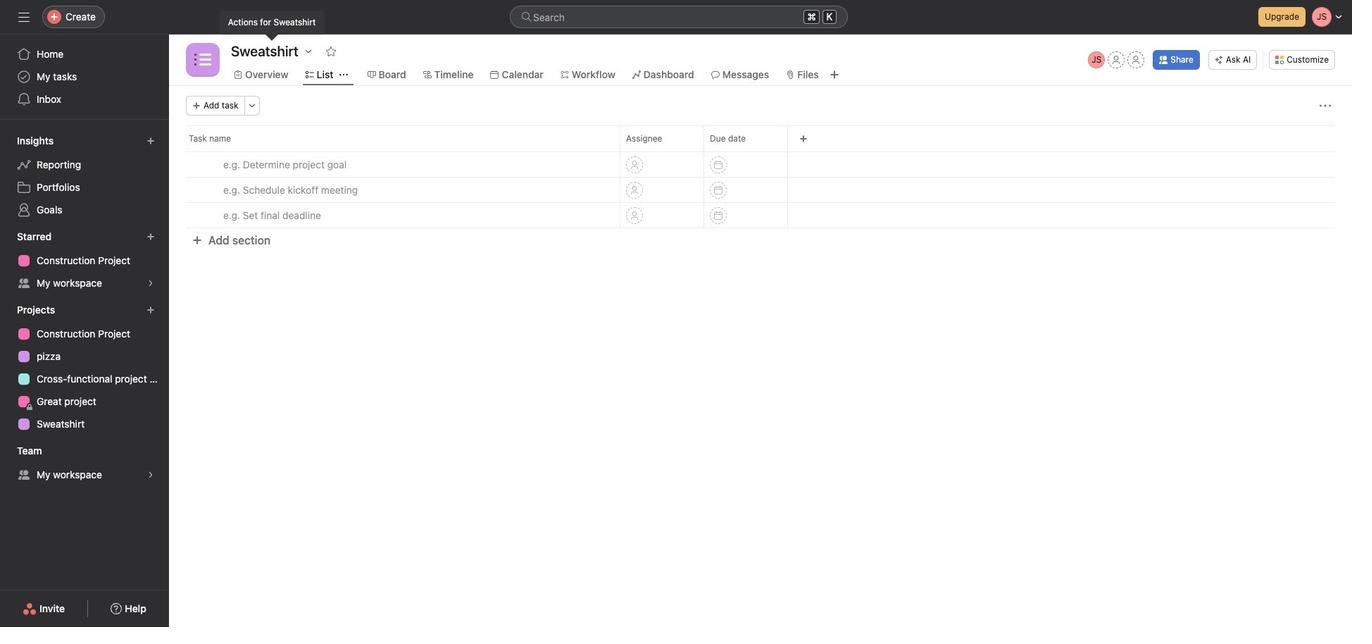 Task type: locate. For each thing, give the bounding box(es) containing it.
teams element
[[0, 438, 169, 489]]

tooltip
[[220, 11, 324, 39]]

hide sidebar image
[[18, 11, 30, 23]]

Search tasks, projects, and more text field
[[510, 6, 848, 28]]

None field
[[510, 6, 848, 28]]

new insights image
[[147, 137, 155, 145]]

add items to starred image
[[147, 233, 155, 241]]

add tab image
[[829, 69, 840, 80]]

starred element
[[0, 224, 169, 297]]

projects element
[[0, 297, 169, 438]]

manage project members image
[[1089, 51, 1106, 68]]

tab actions image
[[339, 70, 348, 79]]

see details, my workspace image
[[147, 279, 155, 287]]

more actions image
[[1320, 100, 1332, 111], [248, 101, 256, 110]]

row
[[169, 125, 1353, 151], [186, 151, 1336, 152], [169, 151, 1353, 178], [169, 177, 1353, 203], [169, 202, 1353, 228]]



Task type: describe. For each thing, give the bounding box(es) containing it.
add to starred image
[[325, 46, 337, 57]]

see details, my workspace image
[[147, 471, 155, 479]]

global element
[[0, 35, 169, 119]]

insights element
[[0, 128, 169, 224]]

list image
[[194, 51, 211, 68]]

0 horizontal spatial more actions image
[[248, 101, 256, 110]]

new project or portfolio image
[[147, 306, 155, 314]]

1 horizontal spatial more actions image
[[1320, 100, 1332, 111]]

add field image
[[800, 135, 808, 143]]



Task type: vqa. For each thing, say whether or not it's contained in the screenshot.
'field'
yes



